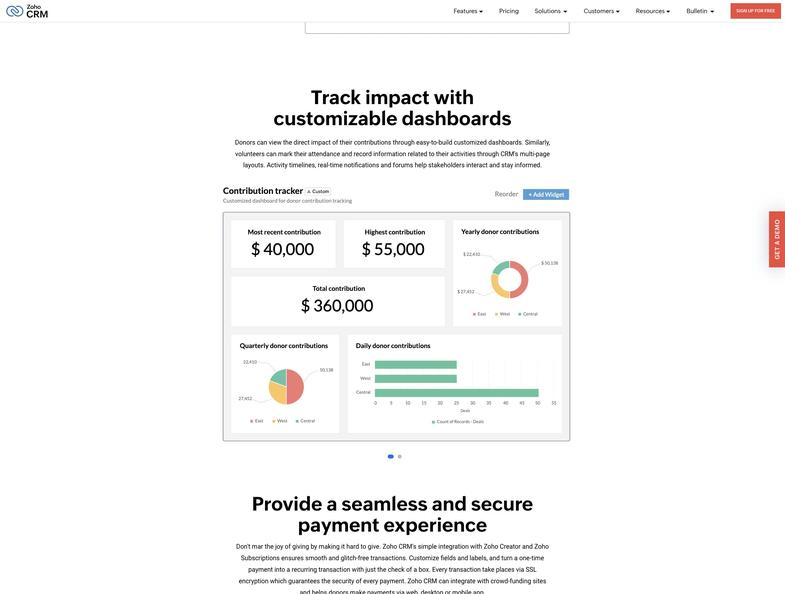 Task type: vqa. For each thing, say whether or not it's contained in the screenshot.
2nd THEY'RE from the left
no



Task type: describe. For each thing, give the bounding box(es) containing it.
2 horizontal spatial their
[[436, 150, 449, 158]]

free
[[765, 8, 776, 13]]

track
[[311, 86, 361, 109]]

give.
[[368, 543, 381, 551]]

solutions
[[535, 7, 562, 14]]

of right joy
[[285, 543, 291, 551]]

of inside donors can view the direct impact of their contributions through easy-to-build customized dashboards. similarly, volunteers can mark their attendance and record information related to their activities through crm's multi-page layouts. activity timelines, real-time notifications and forums help stakeholders interact and stay informed.
[[333, 139, 338, 146]]

notifications
[[344, 162, 379, 169]]

payments
[[367, 589, 395, 594]]

information
[[374, 150, 407, 158]]

payment inside 'don't mar the joy of giving by making it hard to give. zoho crm's simple integration with zoho creator and zoho subscriptions ensures smooth and glitch-free transactions. customize fields and labels, and turn a one-time payment into a recurring transaction with just the check of a box. every transaction take places via ssl encryption which guarantees the security of every payment. zoho crm can integrate with crowd-funding sites and helps donors make payments via web, desktop or mobile app.'
[[249, 566, 273, 574]]

making
[[319, 543, 340, 551]]

recurring
[[292, 566, 317, 574]]

box.
[[419, 566, 431, 574]]

a inside provide a seamless and secure payment experience
[[327, 493, 338, 515]]

0 horizontal spatial through
[[393, 139, 415, 146]]

features
[[454, 7, 478, 14]]

integration
[[439, 543, 469, 551]]

web,
[[407, 589, 419, 594]]

to inside 'don't mar the joy of giving by making it hard to give. zoho crm's simple integration with zoho creator and zoho subscriptions ensures smooth and glitch-free transactions. customize fields and labels, and turn a one-time payment into a recurring transaction with just the check of a box. every transaction take places via ssl encryption which guarantees the security of every payment. zoho crm can integrate with crowd-funding sites and helps donors make payments via web, desktop or mobile app.'
[[361, 543, 367, 551]]

with inside track impact with customizable dashboards
[[434, 86, 475, 109]]

app.
[[473, 589, 486, 594]]

make
[[350, 589, 366, 594]]

to-
[[432, 139, 439, 146]]

related
[[408, 150, 428, 158]]

don't
[[236, 543, 251, 551]]

mark
[[278, 150, 293, 158]]

get a demo
[[775, 219, 781, 260]]

interact
[[467, 162, 488, 169]]

a
[[775, 241, 781, 245]]

simple
[[418, 543, 437, 551]]

real-
[[318, 162, 330, 169]]

pricing link
[[500, 0, 519, 22]]

activities
[[451, 150, 476, 158]]

ssl
[[526, 566, 537, 574]]

free
[[358, 555, 369, 562]]

security
[[332, 578, 355, 585]]

record
[[354, 150, 372, 158]]

hard
[[347, 543, 359, 551]]

features link
[[454, 0, 484, 22]]

get
[[775, 247, 781, 260]]

to inside donors can view the direct impact of their contributions through easy-to-build customized dashboards. similarly, volunteers can mark their attendance and record information related to their activities through crm's multi-page layouts. activity timelines, real-time notifications and forums help stakeholders interact and stay informed.
[[429, 150, 435, 158]]

ensures
[[282, 555, 304, 562]]

mar
[[252, 543, 263, 551]]

by
[[311, 543, 317, 551]]

dashboards
[[402, 107, 512, 130]]

get a demo link
[[770, 211, 786, 268]]

2 transaction from the left
[[449, 566, 481, 574]]

volunteers
[[235, 150, 265, 158]]

zoho up the 'labels,' at the bottom of the page
[[484, 543, 499, 551]]

one-
[[520, 555, 532, 562]]

1 horizontal spatial via
[[517, 566, 525, 574]]

track impact with customizable dashboards
[[274, 86, 512, 130]]

crm's inside 'don't mar the joy of giving by making it hard to give. zoho crm's simple integration with zoho creator and zoho subscriptions ensures smooth and glitch-free transactions. customize fields and labels, and turn a one-time payment into a recurring transaction with just the check of a box. every transaction take places via ssl encryption which guarantees the security of every payment. zoho crm can integrate with crowd-funding sites and helps donors make payments via web, desktop or mobile app.'
[[399, 543, 417, 551]]

turn
[[502, 555, 513, 562]]

attendance
[[309, 150, 340, 158]]

sign up for free link
[[731, 3, 782, 19]]

time for track impact with customizable dashboards
[[330, 162, 343, 169]]

0 horizontal spatial via
[[397, 589, 405, 594]]

mobile
[[453, 589, 472, 594]]

encryption
[[239, 578, 269, 585]]

view
[[269, 139, 282, 146]]

zoho up "ssl"
[[535, 543, 549, 551]]

1 vertical spatial can
[[266, 150, 277, 158]]

0 vertical spatial can
[[257, 139, 267, 146]]

transactions.
[[371, 555, 408, 562]]

desktop
[[421, 589, 444, 594]]

fields
[[441, 555, 456, 562]]

customize
[[409, 555, 439, 562]]

direct
[[294, 139, 310, 146]]

which
[[270, 578, 287, 585]]

informed.
[[515, 162, 542, 169]]

demo
[[775, 219, 781, 239]]

resources
[[637, 7, 665, 14]]

for
[[755, 8, 764, 13]]

layouts.
[[243, 162, 265, 169]]

the up helps
[[322, 578, 331, 585]]

bulletin
[[687, 7, 709, 14]]

sign
[[737, 8, 748, 13]]

smooth
[[306, 555, 327, 562]]

crm
[[424, 578, 438, 585]]

activity
[[267, 162, 288, 169]]

sign up for free
[[737, 8, 776, 13]]

places
[[496, 566, 515, 574]]

of up make
[[356, 578, 362, 585]]



Task type: locate. For each thing, give the bounding box(es) containing it.
time
[[330, 162, 343, 169], [532, 555, 545, 562]]

transaction up security in the bottom of the page
[[319, 566, 351, 574]]

crm's up the stay
[[501, 150, 519, 158]]

of up attendance
[[333, 139, 338, 146]]

0 vertical spatial impact
[[366, 86, 430, 109]]

donors
[[235, 139, 256, 146]]

0 horizontal spatial their
[[294, 150, 307, 158]]

customers
[[584, 7, 615, 14]]

customized
[[454, 139, 487, 146]]

contributions
[[354, 139, 392, 146]]

0 horizontal spatial time
[[330, 162, 343, 169]]

0 vertical spatial time
[[330, 162, 343, 169]]

manage all your finances in a central place image
[[214, 0, 572, 36]]

1 horizontal spatial impact
[[366, 86, 430, 109]]

integrate
[[451, 578, 476, 585]]

through up 'related'
[[393, 139, 415, 146]]

to down to-
[[429, 150, 435, 158]]

multi-
[[520, 150, 536, 158]]

the left joy
[[265, 543, 274, 551]]

can inside 'don't mar the joy of giving by making it hard to give. zoho crm's simple integration with zoho creator and zoho subscriptions ensures smooth and glitch-free transactions. customize fields and labels, and turn a one-time payment into a recurring transaction with just the check of a box. every transaction take places via ssl encryption which guarantees the security of every payment. zoho crm can integrate with crowd-funding sites and helps donors make payments via web, desktop or mobile app.'
[[439, 578, 449, 585]]

check
[[388, 566, 405, 574]]

solutions link
[[535, 0, 568, 22]]

of right check
[[407, 566, 412, 574]]

via left web,
[[397, 589, 405, 594]]

funding
[[510, 578, 532, 585]]

1 horizontal spatial their
[[340, 139, 353, 146]]

customizable
[[274, 107, 398, 130]]

donors
[[329, 589, 349, 594]]

similarly,
[[525, 139, 551, 146]]

transaction up integrate
[[449, 566, 481, 574]]

can up or
[[439, 578, 449, 585]]

1 horizontal spatial transaction
[[449, 566, 481, 574]]

provide a seamless and secure payment experience
[[252, 493, 534, 536]]

1 vertical spatial payment
[[249, 566, 273, 574]]

to right hard
[[361, 543, 367, 551]]

1 transaction from the left
[[319, 566, 351, 574]]

experience
[[384, 514, 488, 536]]

0 horizontal spatial to
[[361, 543, 367, 551]]

timelines,
[[289, 162, 316, 169]]

their down direct
[[294, 150, 307, 158]]

payment down subscriptions
[[249, 566, 273, 574]]

just
[[366, 566, 376, 574]]

1 vertical spatial to
[[361, 543, 367, 551]]

guarantees
[[289, 578, 320, 585]]

donors can view the direct impact of their contributions through easy-to-build customized dashboards. similarly, volunteers can mark their attendance and record information related to their activities through crm's multi-page layouts. activity timelines, real-time notifications and forums help stakeholders interact and stay informed.
[[235, 139, 551, 169]]

zoho crm logo image
[[6, 2, 48, 20]]

the inside donors can view the direct impact of their contributions through easy-to-build customized dashboards. similarly, volunteers can mark their attendance and record information related to their activities through crm's multi-page layouts. activity timelines, real-time notifications and forums help stakeholders interact and stay informed.
[[283, 139, 292, 146]]

time down attendance
[[330, 162, 343, 169]]

0 horizontal spatial payment
[[249, 566, 273, 574]]

1 vertical spatial through
[[478, 150, 499, 158]]

take
[[483, 566, 495, 574]]

and inside provide a seamless and secure payment experience
[[432, 493, 467, 515]]

the up mark
[[283, 139, 292, 146]]

a
[[327, 493, 338, 515], [515, 555, 518, 562], [287, 566, 290, 574], [414, 566, 417, 574]]

zoho
[[383, 543, 397, 551], [484, 543, 499, 551], [535, 543, 549, 551], [408, 578, 422, 585]]

every
[[364, 578, 378, 585]]

can left view
[[257, 139, 267, 146]]

time inside donors can view the direct impact of their contributions through easy-to-build customized dashboards. similarly, volunteers can mark their attendance and record information related to their activities through crm's multi-page layouts. activity timelines, real-time notifications and forums help stakeholders interact and stay informed.
[[330, 162, 343, 169]]

payment inside provide a seamless and secure payment experience
[[298, 514, 380, 536]]

page
[[536, 150, 550, 158]]

2 vertical spatial can
[[439, 578, 449, 585]]

can
[[257, 139, 267, 146], [266, 150, 277, 158], [439, 578, 449, 585]]

0 vertical spatial to
[[429, 150, 435, 158]]

zoho up transactions.
[[383, 543, 397, 551]]

the right just on the bottom of the page
[[378, 566, 387, 574]]

dashboards.
[[489, 139, 524, 146]]

payment up it on the bottom of page
[[298, 514, 380, 536]]

giving
[[293, 543, 309, 551]]

via left "ssl"
[[517, 566, 525, 574]]

customized donor and volunteer portal access with zoho crm image
[[218, 181, 576, 447], [218, 181, 576, 447]]

don't mar the joy of giving by making it hard to give. zoho crm's simple integration with zoho creator and zoho subscriptions ensures smooth and glitch-free transactions. customize fields and labels, and turn a one-time payment into a recurring transaction with just the check of a box. every transaction take places via ssl encryption which guarantees the security of every payment. zoho crm can integrate with crowd-funding sites and helps donors make payments via web, desktop or mobile app.
[[236, 543, 549, 594]]

into
[[275, 566, 285, 574]]

stakeholders
[[429, 162, 465, 169]]

1 vertical spatial impact
[[311, 139, 331, 146]]

time for provide a seamless and secure payment experience
[[532, 555, 545, 562]]

1 horizontal spatial crm's
[[501, 150, 519, 158]]

1 horizontal spatial to
[[429, 150, 435, 158]]

1 horizontal spatial through
[[478, 150, 499, 158]]

pricing
[[500, 7, 519, 14]]

with
[[434, 86, 475, 109], [471, 543, 483, 551], [352, 566, 364, 574], [478, 578, 489, 585]]

their down build
[[436, 150, 449, 158]]

0 vertical spatial payment
[[298, 514, 380, 536]]

subscriptions
[[241, 555, 280, 562]]

help
[[415, 162, 427, 169]]

0 horizontal spatial crm's
[[399, 543, 417, 551]]

time inside 'don't mar the joy of giving by making it hard to give. zoho crm's simple integration with zoho creator and zoho subscriptions ensures smooth and glitch-free transactions. customize fields and labels, and turn a one-time payment into a recurring transaction with just the check of a box. every transaction take places via ssl encryption which guarantees the security of every payment. zoho crm can integrate with crowd-funding sites and helps donors make payments via web, desktop or mobile app.'
[[532, 555, 545, 562]]

impact inside track impact with customizable dashboards
[[366, 86, 430, 109]]

can down view
[[266, 150, 277, 158]]

bulletin link
[[687, 0, 715, 22]]

impact
[[366, 86, 430, 109], [311, 139, 331, 146]]

forums
[[393, 162, 414, 169]]

crm's left simple
[[399, 543, 417, 551]]

or
[[445, 589, 451, 594]]

the
[[283, 139, 292, 146], [265, 543, 274, 551], [378, 566, 387, 574], [322, 578, 331, 585]]

crm's inside donors can view the direct impact of their contributions through easy-to-build customized dashboards. similarly, volunteers can mark their attendance and record information related to their activities through crm's multi-page layouts. activity timelines, real-time notifications and forums help stakeholders interact and stay informed.
[[501, 150, 519, 158]]

up
[[749, 8, 754, 13]]

through up interact
[[478, 150, 499, 158]]

every
[[433, 566, 448, 574]]

0 vertical spatial via
[[517, 566, 525, 574]]

seamless
[[342, 493, 428, 515]]

0 vertical spatial crm's
[[501, 150, 519, 158]]

resources link
[[637, 0, 671, 22]]

secure
[[471, 493, 534, 515]]

joy
[[275, 543, 284, 551]]

provide
[[252, 493, 323, 515]]

their
[[340, 139, 353, 146], [294, 150, 307, 158], [436, 150, 449, 158]]

1 horizontal spatial payment
[[298, 514, 380, 536]]

it
[[342, 543, 345, 551]]

time up "ssl"
[[532, 555, 545, 562]]

0 horizontal spatial transaction
[[319, 566, 351, 574]]

sites
[[533, 578, 547, 585]]

glitch-
[[341, 555, 358, 562]]

zoho up web,
[[408, 578, 422, 585]]

payment.
[[380, 578, 406, 585]]

0 horizontal spatial impact
[[311, 139, 331, 146]]

0 vertical spatial through
[[393, 139, 415, 146]]

labels,
[[470, 555, 488, 562]]

of
[[333, 139, 338, 146], [285, 543, 291, 551], [407, 566, 412, 574], [356, 578, 362, 585]]

their up attendance
[[340, 139, 353, 146]]

1 vertical spatial via
[[397, 589, 405, 594]]

impact inside donors can view the direct impact of their contributions through easy-to-build customized dashboards. similarly, volunteers can mark their attendance and record information related to their activities through crm's multi-page layouts. activity timelines, real-time notifications and forums help stakeholders interact and stay informed.
[[311, 139, 331, 146]]

1 vertical spatial crm's
[[399, 543, 417, 551]]

via
[[517, 566, 525, 574], [397, 589, 405, 594]]

stay
[[502, 162, 514, 169]]

1 horizontal spatial time
[[532, 555, 545, 562]]

payment
[[298, 514, 380, 536], [249, 566, 273, 574]]

crowd-
[[491, 578, 510, 585]]

1 vertical spatial time
[[532, 555, 545, 562]]

build
[[439, 139, 453, 146]]



